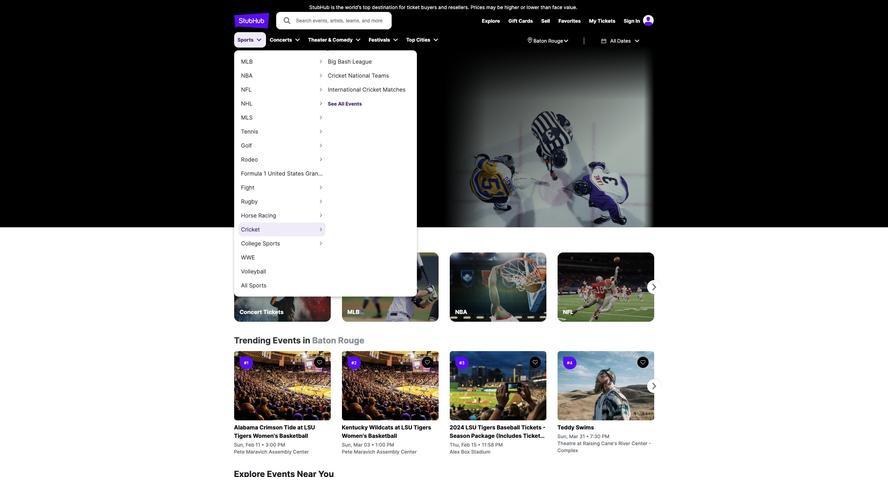 Task type: describe. For each thing, give the bounding box(es) containing it.
tickets for see tickets
[[250, 146, 267, 152]]

mar inside the teddy swims sun, mar 31 • 7:30 pm theatre at raising cane's river center - complex
[[570, 434, 579, 440]]

than
[[541, 4, 551, 10]]

thu, feb 15 • 11:58 pm alex box stadium
[[450, 443, 503, 455]]

• inside 'kentucky wildcats  at lsu tigers women's basketball sun, mar 03 • 1:00 pm pete maravich assembly center'
[[372, 443, 374, 448]]

face
[[553, 4, 563, 10]]

my
[[590, 18, 597, 24]]

at inside the teddy swims sun, mar 31 • 7:30 pm theatre at raising cane's river center - complex
[[578, 441, 582, 447]]

mar inside 'kentucky wildcats  at lsu tigers women's basketball sun, mar 03 • 1:00 pm pete maravich assembly center'
[[354, 443, 363, 448]]

bash
[[338, 58, 351, 65]]

experience
[[289, 127, 319, 134]]

sell link
[[542, 18, 551, 24]]

tigers inside alabama crimson tide  at lsu tigers women's basketball sun, feb 11 • 3:00 pm pete maravich assembly center
[[234, 433, 252, 440]]

1 horizontal spatial nfl link
[[558, 253, 655, 322]]

sun, inside alabama crimson tide  at lsu tigers women's basketball sun, feb 11 • 3:00 pm pete maravich assembly center
[[234, 443, 245, 448]]

stubhub is the world's top destination for ticket buyers and resellers. prices may be higher or lower than face value.
[[310, 4, 578, 10]]

concert
[[240, 309, 262, 316]]

complex
[[558, 448, 579, 454]]

gift cards link
[[509, 18, 533, 24]]

7:30
[[591, 434, 601, 440]]

0 horizontal spatial mlb link
[[238, 54, 326, 70]]

at inside 'kentucky wildcats  at lsu tigers women's basketball sun, mar 03 • 1:00 pm pete maravich assembly center'
[[395, 425, 400, 432]]

golf link
[[238, 138, 326, 154]]

0 vertical spatial nfl link
[[238, 82, 326, 98]]

sign in link
[[624, 18, 641, 24]]

and
[[439, 4, 447, 10]]

cities
[[417, 37, 431, 43]]

#4
[[568, 361, 573, 366]]

stadium
[[472, 450, 491, 455]]

season
[[247, 127, 266, 134]]

tickets for my tickets
[[598, 18, 616, 24]]

big bash league
[[328, 58, 372, 65]]

cricket for cricket national teams
[[328, 72, 347, 79]]

tickets right (includes
[[524, 433, 544, 440]]

my tickets
[[590, 18, 616, 24]]

events inside see all events link
[[346, 101, 362, 107]]

kentucky
[[342, 425, 368, 432]]

tickets right 'baseball'
[[522, 425, 542, 432]]

assembly inside alabama crimson tide  at lsu tigers women's basketball sun, feb 11 • 3:00 pm pete maravich assembly center
[[269, 450, 292, 455]]

games)
[[484, 441, 506, 448]]

big
[[328, 58, 337, 65]]

in
[[636, 18, 641, 24]]

tennis
[[241, 128, 258, 135]]

• inside thu, feb 15 • 11:58 pm alex box stadium
[[478, 443, 481, 448]]

formula 1 united states grand prix
[[241, 170, 322, 188]]

favorites link
[[559, 18, 581, 24]]

formula 1 united states grand prix link
[[238, 166, 326, 188]]

rugby link
[[238, 194, 326, 210]]

international cricket matches
[[328, 86, 406, 93]]

cricket link
[[238, 222, 326, 238]]

0 horizontal spatial the
[[320, 127, 329, 134]]

festivals
[[369, 37, 390, 43]]

sports for college sports
[[263, 240, 280, 247]]

1
[[264, 170, 267, 177]]

buyers
[[422, 4, 437, 10]]

fight
[[241, 184, 255, 191]]

0 horizontal spatial is
[[268, 127, 272, 134]]

categories
[[262, 239, 300, 247]]

alabama crimson tide  at lsu tigers women's basketball sun, feb 11 • 3:00 pm pete maravich assembly center
[[234, 425, 315, 455]]

or
[[521, 4, 526, 10]]

concerts link
[[266, 32, 295, 48]]

trending
[[234, 336, 271, 346]]

center inside alabama crimson tide  at lsu tigers women's basketball sun, feb 11 • 3:00 pm pete maravich assembly center
[[293, 450, 309, 455]]

ticket
[[407, 4, 420, 10]]

tennis link
[[238, 124, 326, 140]]

popular categories
[[234, 239, 300, 247]]

wwe
[[241, 254, 255, 261]]

tigers inside 2024 lsu tigers baseball tickets - season package (includes tickets for all home games)
[[478, 425, 496, 432]]

pete inside alabama crimson tide  at lsu tigers women's basketball sun, feb 11 • 3:00 pm pete maravich assembly center
[[234, 450, 245, 455]]

horse
[[241, 212, 257, 219]]

sun, inside the teddy swims sun, mar 31 • 7:30 pm theatre at raising cane's river center - complex
[[558, 434, 568, 440]]

higher
[[505, 4, 520, 10]]

31
[[580, 434, 585, 440]]

(includes
[[497, 433, 522, 440]]

0 horizontal spatial events
[[273, 336, 301, 346]]

baton
[[534, 38, 547, 44]]

1 vertical spatial mlb
[[348, 309, 360, 316]]

big bash league link
[[325, 54, 413, 70]]

feb inside thu, feb 15 • 11:58 pm alex box stadium
[[462, 443, 470, 448]]

• inside alabama crimson tide  at lsu tigers women's basketball sun, feb 11 • 3:00 pm pete maravich assembly center
[[262, 443, 264, 448]]

0 vertical spatial sports
[[238, 37, 254, 43]]

theatre
[[558, 441, 576, 447]]

league
[[353, 58, 372, 65]]

trending events in
[[234, 336, 311, 346]]

women's inside alabama crimson tide  at lsu tigers women's basketball sun, feb 11 • 3:00 pm pete maravich assembly center
[[253, 433, 278, 440]]

pm inside thu, feb 15 • 11:58 pm alex box stadium
[[496, 443, 503, 448]]

grand
[[306, 170, 322, 177]]

in
[[303, 336, 311, 346]]

center inside the teddy swims sun, mar 31 • 7:30 pm theatre at raising cane's river center - complex
[[632, 441, 648, 447]]

package
[[472, 433, 495, 440]]

home
[[467, 441, 483, 448]]

here.
[[274, 127, 287, 134]]

all for all sports
[[241, 282, 248, 289]]

favorites
[[559, 18, 581, 24]]

destination
[[372, 4, 398, 10]]

pm inside the teddy swims sun, mar 31 • 7:30 pm theatre at raising cane's river center - complex
[[602, 434, 610, 440]]

• inside the teddy swims sun, mar 31 • 7:30 pm theatre at raising cane's river center - complex
[[587, 434, 589, 440]]

feb inside alabama crimson tide  at lsu tigers women's basketball sun, feb 11 • 3:00 pm pete maravich assembly center
[[246, 443, 255, 448]]

national
[[349, 72, 370, 79]]

cricket for cricket
[[241, 226, 260, 233]]

mls
[[241, 114, 253, 121]]

international cricket matches link
[[325, 82, 413, 98]]

pete inside 'kentucky wildcats  at lsu tigers women's basketball sun, mar 03 • 1:00 pm pete maravich assembly center'
[[342, 450, 353, 455]]

see all events link
[[325, 97, 413, 110]]

lsu inside 'kentucky wildcats  at lsu tigers women's basketball sun, mar 03 • 1:00 pm pete maravich assembly center'
[[402, 425, 413, 432]]

1 horizontal spatial is
[[331, 4, 335, 10]]

formula
[[241, 170, 262, 177]]

volleyball link
[[238, 264, 326, 280]]

rodeo
[[241, 156, 258, 163]]

wwe link
[[238, 250, 326, 266]]

popular
[[234, 239, 261, 247]]

lsu inside alabama crimson tide  at lsu tigers women's basketball sun, feb 11 • 3:00 pm pete maravich assembly center
[[304, 425, 315, 432]]

tickets for concert tickets
[[264, 309, 284, 316]]

top
[[363, 4, 371, 10]]

all dates
[[611, 38, 631, 44]]

1 vertical spatial nba link
[[450, 253, 547, 322]]



Task type: vqa. For each thing, say whether or not it's contained in the screenshot.


Task type: locate. For each thing, give the bounding box(es) containing it.
nba
[[241, 72, 253, 79], [456, 309, 468, 316]]

0 vertical spatial nfl
[[241, 86, 252, 93]]

matches
[[383, 86, 406, 93]]

2 horizontal spatial cricket
[[363, 86, 382, 93]]

pm right 3:00
[[278, 443, 285, 448]]

1 horizontal spatial lsu
[[402, 425, 413, 432]]

1 vertical spatial mlb link
[[342, 253, 439, 322]]

1 basketball from the left
[[280, 433, 308, 440]]

0 vertical spatial nba link
[[238, 68, 326, 84]]

the left world's
[[336, 4, 344, 10]]

1 horizontal spatial the
[[336, 4, 344, 10]]

nfl link
[[238, 82, 326, 98], [558, 253, 655, 322]]

see for see all events
[[328, 101, 337, 107]]

1 pete from the left
[[234, 450, 245, 455]]

world's
[[345, 4, 362, 10]]

nhl down mls
[[234, 127, 246, 134]]

see tickets link
[[234, 141, 409, 158]]

maravich inside 'kentucky wildcats  at lsu tigers women's basketball sun, mar 03 • 1:00 pm pete maravich assembly center'
[[354, 450, 376, 455]]

0 vertical spatial events
[[346, 101, 362, 107]]

swims
[[576, 425, 595, 432]]

#2
[[352, 361, 357, 366]]

• right the 31
[[587, 434, 589, 440]]

teddy
[[558, 425, 575, 432]]

gift
[[509, 18, 518, 24]]

0 vertical spatial mlb link
[[238, 54, 326, 70]]

sun, down kentucky
[[342, 443, 352, 448]]

2024 lsu tigers baseball tickets - season package (includes tickets for all home games)
[[450, 425, 546, 448]]

for left ticket
[[399, 4, 406, 10]]

1 horizontal spatial events
[[346, 101, 362, 107]]

1 vertical spatial nfl link
[[558, 253, 655, 322]]

center inside 'kentucky wildcats  at lsu tigers women's basketball sun, mar 03 • 1:00 pm pete maravich assembly center'
[[401, 450, 417, 455]]

cricket national teams
[[328, 72, 389, 79]]

assembly down 3:00
[[269, 450, 292, 455]]

rouge
[[549, 38, 564, 44]]

1 horizontal spatial mlb
[[348, 309, 360, 316]]

basketball inside 'kentucky wildcats  at lsu tigers women's basketball sun, mar 03 • 1:00 pm pete maravich assembly center'
[[369, 433, 397, 440]]

2 basketball from the left
[[369, 433, 397, 440]]

sports down volleyball
[[249, 282, 267, 289]]

concert tickets
[[240, 309, 284, 316]]

all down volleyball
[[241, 282, 248, 289]]

0 horizontal spatial mar
[[354, 443, 363, 448]]

cricket up popular
[[241, 226, 260, 233]]

1 horizontal spatial maravich
[[354, 450, 376, 455]]

rodeo link
[[238, 152, 326, 168]]

0 horizontal spatial feb
[[246, 443, 255, 448]]

feb left 11
[[246, 443, 255, 448]]

0 horizontal spatial basketball
[[280, 433, 308, 440]]

0 horizontal spatial mlb
[[241, 58, 253, 65]]

0 horizontal spatial pete
[[234, 450, 245, 455]]

sports for all sports
[[249, 282, 267, 289]]

women's down crimson
[[253, 433, 278, 440]]

lsu right tide
[[304, 425, 315, 432]]

0 horizontal spatial lsu
[[304, 425, 315, 432]]

see inside button
[[240, 146, 249, 152]]

tickets up 'rodeo'
[[250, 146, 267, 152]]

my tickets link
[[590, 18, 616, 24]]

1 maravich from the left
[[246, 450, 268, 455]]

cricket
[[328, 72, 347, 79], [363, 86, 382, 93], [241, 226, 260, 233]]

at inside alabama crimson tide  at lsu tigers women's basketball sun, feb 11 • 3:00 pm pete maravich assembly center
[[298, 425, 303, 432]]

maravich inside alabama crimson tide  at lsu tigers women's basketball sun, feb 11 • 3:00 pm pete maravich assembly center
[[246, 450, 268, 455]]

1 horizontal spatial nba link
[[450, 253, 547, 322]]

2 vertical spatial all
[[241, 282, 248, 289]]

0 horizontal spatial nba
[[241, 72, 253, 79]]

0 horizontal spatial sun,
[[234, 443, 245, 448]]

for
[[399, 4, 406, 10], [450, 441, 458, 448]]

all for all dates
[[611, 38, 617, 44]]

tigers left '2024'
[[414, 425, 432, 432]]

0 horizontal spatial women's
[[253, 433, 278, 440]]

0 vertical spatial the
[[336, 4, 344, 10]]

see down international at the top left
[[328, 101, 337, 107]]

• right the 03
[[372, 443, 374, 448]]

basketball down wildcats
[[369, 433, 397, 440]]

2 assembly from the left
[[377, 450, 400, 455]]

03
[[364, 443, 371, 448]]

2 horizontal spatial at
[[578, 441, 582, 447]]

basketball down tide
[[280, 433, 308, 440]]

theater & comedy
[[308, 37, 353, 43]]

mar left the 31
[[570, 434, 579, 440]]

1 vertical spatial nfl
[[564, 309, 574, 316]]

feb up box
[[462, 443, 470, 448]]

pm right 11:58
[[496, 443, 503, 448]]

1:00
[[376, 443, 386, 448]]

resellers.
[[449, 4, 470, 10]]

women's
[[253, 433, 278, 440], [342, 433, 367, 440]]

cricket down big
[[328, 72, 347, 79]]

tigers inside 'kentucky wildcats  at lsu tigers women's basketball sun, mar 03 • 1:00 pm pete maravich assembly center'
[[414, 425, 432, 432]]

all sports link
[[238, 278, 326, 294]]

prix
[[241, 181, 251, 188]]

2 horizontal spatial center
[[632, 441, 648, 447]]

0 horizontal spatial assembly
[[269, 450, 292, 455]]

1 vertical spatial is
[[268, 127, 272, 134]]

lsu up season
[[466, 425, 477, 432]]

0 horizontal spatial nfl link
[[238, 82, 326, 98]]

0 vertical spatial nba
[[241, 72, 253, 79]]

- left teddy
[[543, 425, 546, 432]]

feb
[[246, 443, 255, 448], [462, 443, 470, 448]]

tickets inside button
[[250, 146, 267, 152]]

1 horizontal spatial nfl
[[564, 309, 574, 316]]

- right river
[[649, 441, 652, 447]]

-
[[543, 425, 546, 432], [649, 441, 652, 447]]

0 horizontal spatial nba link
[[238, 68, 326, 84]]

1 vertical spatial the
[[320, 127, 329, 134]]

0 vertical spatial -
[[543, 425, 546, 432]]

at down the 31
[[578, 441, 582, 447]]

center
[[632, 441, 648, 447], [293, 450, 309, 455], [401, 450, 417, 455]]

cricket up see all events link
[[363, 86, 382, 93]]

2 women's from the left
[[342, 433, 367, 440]]

concerts
[[270, 37, 292, 43]]

teddy swims sun, mar 31 • 7:30 pm theatre at raising cane's river center - complex
[[558, 425, 652, 454]]

at right tide
[[298, 425, 303, 432]]

volleyball
[[241, 268, 266, 275]]

tigers up package
[[478, 425, 496, 432]]

0 horizontal spatial center
[[293, 450, 309, 455]]

assembly inside 'kentucky wildcats  at lsu tigers women's basketball sun, mar 03 • 1:00 pm pete maravich assembly center'
[[377, 450, 400, 455]]

1 horizontal spatial basketball
[[369, 433, 397, 440]]

2 maravich from the left
[[354, 450, 376, 455]]

mar left the 03
[[354, 443, 363, 448]]

pm right 1:00 on the bottom of page
[[387, 443, 395, 448]]

sports down stubhub image
[[238, 37, 254, 43]]

1 vertical spatial see
[[240, 146, 249, 152]]

1 horizontal spatial center
[[401, 450, 417, 455]]

nba link
[[238, 68, 326, 84], [450, 253, 547, 322]]

maravich
[[246, 450, 268, 455], [354, 450, 376, 455]]

live!
[[362, 127, 373, 134]]

1 vertical spatial for
[[450, 441, 458, 448]]

horse racing link
[[238, 208, 326, 224]]

events down international at the top left
[[346, 101, 362, 107]]

Search events, artists, teams, and more field
[[296, 17, 385, 25]]

2 horizontal spatial lsu
[[466, 425, 477, 432]]

1 horizontal spatial cricket
[[328, 72, 347, 79]]

1 horizontal spatial assembly
[[377, 450, 400, 455]]

box
[[462, 450, 470, 455]]

basketball inside alabama crimson tide  at lsu tigers women's basketball sun, feb 11 • 3:00 pm pete maravich assembly center
[[280, 433, 308, 440]]

dates
[[618, 38, 631, 44]]

raising
[[583, 441, 600, 447]]

1 horizontal spatial all
[[338, 101, 345, 107]]

for inside 2024 lsu tigers baseball tickets - season package (includes tickets for all home games)
[[450, 441, 458, 448]]

thu,
[[450, 443, 460, 448]]

the up see tickets "link"
[[320, 127, 329, 134]]

0 horizontal spatial see
[[240, 146, 249, 152]]

0 vertical spatial cricket
[[328, 72, 347, 79]]

1 horizontal spatial pete
[[342, 450, 353, 455]]

2 horizontal spatial all
[[611, 38, 617, 44]]

1 assembly from the left
[[269, 450, 292, 455]]

events left the in
[[273, 336, 301, 346]]

nhl
[[234, 97, 274, 121], [241, 100, 253, 107], [234, 127, 246, 134]]

1 horizontal spatial nba
[[456, 309, 468, 316]]

teams
[[372, 72, 389, 79]]

maravich down the 03
[[354, 450, 376, 455]]

- inside 2024 lsu tigers baseball tickets - season package (includes tickets for all home games)
[[543, 425, 546, 432]]

0 horizontal spatial for
[[399, 4, 406, 10]]

sign in
[[624, 18, 641, 24]]

nhl up season
[[234, 97, 274, 121]]

may
[[487, 4, 496, 10]]

kentucky wildcats  at lsu tigers women's basketball sun, mar 03 • 1:00 pm pete maravich assembly center
[[342, 425, 432, 455]]

0 vertical spatial is
[[331, 4, 335, 10]]

0 horizontal spatial nfl
[[241, 86, 252, 93]]

see up 'rodeo'
[[240, 146, 249, 152]]

0 vertical spatial mlb
[[241, 58, 253, 65]]

#3
[[460, 361, 465, 366]]

women's down kentucky
[[342, 433, 367, 440]]

0 vertical spatial see
[[328, 101, 337, 107]]

lsu
[[304, 425, 315, 432], [402, 425, 413, 432], [466, 425, 477, 432]]

1 horizontal spatial tigers
[[414, 425, 432, 432]]

stubhub image
[[234, 12, 269, 29]]

sell
[[542, 18, 551, 24]]

lower
[[527, 4, 540, 10]]

sun, down alabama
[[234, 443, 245, 448]]

1 vertical spatial cricket
[[363, 86, 382, 93]]

1 horizontal spatial women's
[[342, 433, 367, 440]]

pm inside alabama crimson tide  at lsu tigers women's basketball sun, feb 11 • 3:00 pm pete maravich assembly center
[[278, 443, 285, 448]]

- inside the teddy swims sun, mar 31 • 7:30 pm theatre at raising cane's river center - complex
[[649, 441, 652, 447]]

top cities
[[407, 37, 431, 43]]

1 vertical spatial events
[[273, 336, 301, 346]]

season
[[450, 433, 470, 440]]

pm up cane's
[[602, 434, 610, 440]]

gift cards
[[509, 18, 533, 24]]

0 horizontal spatial tigers
[[234, 433, 252, 440]]

assembly
[[269, 450, 292, 455], [377, 450, 400, 455]]

nhl up mls
[[241, 100, 253, 107]]

0 horizontal spatial cricket
[[241, 226, 260, 233]]

0 horizontal spatial at
[[298, 425, 303, 432]]

sports down cricket link
[[263, 240, 280, 247]]

0 vertical spatial for
[[399, 4, 406, 10]]

3:00
[[266, 443, 277, 448]]

is right stubhub
[[331, 4, 335, 10]]

2 pete from the left
[[342, 450, 353, 455]]

college sports link
[[238, 236, 326, 252]]

0 horizontal spatial all
[[241, 282, 248, 289]]

is
[[331, 4, 335, 10], [268, 127, 272, 134]]

0 horizontal spatial maravich
[[246, 450, 268, 455]]

1 women's from the left
[[253, 433, 278, 440]]

mlb link
[[238, 54, 326, 70], [342, 253, 439, 322]]

1 lsu from the left
[[304, 425, 315, 432]]

is left here.
[[268, 127, 272, 134]]

2 lsu from the left
[[402, 425, 413, 432]]

1 horizontal spatial at
[[395, 425, 400, 432]]

1 horizontal spatial mlb link
[[342, 253, 439, 322]]

sun, up theatre
[[558, 434, 568, 440]]

0 horizontal spatial -
[[543, 425, 546, 432]]

all
[[459, 441, 465, 448]]

tide
[[284, 425, 296, 432]]

cane's
[[602, 441, 618, 447]]

2 feb from the left
[[462, 443, 470, 448]]

• right 15
[[478, 443, 481, 448]]

see for see tickets
[[240, 146, 249, 152]]

wildcats
[[369, 425, 394, 432]]

11
[[256, 443, 260, 448]]

explore
[[482, 18, 500, 24]]

• right 11
[[262, 443, 264, 448]]

comedy
[[333, 37, 353, 43]]

see all events
[[328, 101, 362, 107]]

racing
[[259, 212, 276, 219]]

2 horizontal spatial sun,
[[558, 434, 568, 440]]

sun, inside 'kentucky wildcats  at lsu tigers women's basketball sun, mar 03 • 1:00 pm pete maravich assembly center'
[[342, 443, 352, 448]]

all
[[611, 38, 617, 44], [338, 101, 345, 107], [241, 282, 248, 289]]

15
[[472, 443, 477, 448]]

tickets right my
[[598, 18, 616, 24]]

tickets right concert on the bottom left of the page
[[264, 309, 284, 316]]

pm inside 'kentucky wildcats  at lsu tigers women's basketball sun, mar 03 • 1:00 pm pete maravich assembly center'
[[387, 443, 395, 448]]

1 vertical spatial all
[[338, 101, 345, 107]]

pete down alabama
[[234, 450, 245, 455]]

1 vertical spatial sports
[[263, 240, 280, 247]]

1 horizontal spatial see
[[328, 101, 337, 107]]

cricket inside international cricket matches 'link'
[[363, 86, 382, 93]]

lsu right wildcats
[[402, 425, 413, 432]]

1 vertical spatial mar
[[354, 443, 363, 448]]

2 horizontal spatial tigers
[[478, 425, 496, 432]]

lsu inside 2024 lsu tigers baseball tickets - season package (includes tickets for all home games)
[[466, 425, 477, 432]]

1 feb from the left
[[246, 443, 255, 448]]

maravich down 11
[[246, 450, 268, 455]]

1 vertical spatial nba
[[456, 309, 468, 316]]

sports link
[[234, 32, 257, 48]]

11:58
[[482, 443, 494, 448]]

crimson
[[260, 425, 283, 432]]

all left dates
[[611, 38, 617, 44]]

2 vertical spatial cricket
[[241, 226, 260, 233]]

pete down kentucky
[[342, 450, 353, 455]]

rugby
[[241, 198, 258, 205]]

be
[[498, 4, 504, 10]]

for up alex on the right of the page
[[450, 441, 458, 448]]

baseball
[[497, 425, 520, 432]]

women's inside 'kentucky wildcats  at lsu tigers women's basketball sun, mar 03 • 1:00 pm pete maravich assembly center'
[[342, 433, 367, 440]]

see tickets
[[240, 146, 267, 152]]

cricket inside cricket link
[[241, 226, 260, 233]]

1 vertical spatial -
[[649, 441, 652, 447]]

1 horizontal spatial mar
[[570, 434, 579, 440]]

1 horizontal spatial sun,
[[342, 443, 352, 448]]

assembly down 1:00 on the bottom of page
[[377, 450, 400, 455]]

top cities link
[[403, 32, 433, 48]]

0 vertical spatial all
[[611, 38, 617, 44]]

all down international at the top left
[[338, 101, 345, 107]]

cricket inside cricket national teams link
[[328, 72, 347, 79]]

nhl season is here. experience the excitement live!
[[234, 127, 373, 134]]

1 horizontal spatial for
[[450, 441, 458, 448]]

sports
[[238, 37, 254, 43], [263, 240, 280, 247], [249, 282, 267, 289]]

at right wildcats
[[395, 425, 400, 432]]

1 horizontal spatial feb
[[462, 443, 470, 448]]

0 vertical spatial mar
[[570, 434, 579, 440]]

2 vertical spatial sports
[[249, 282, 267, 289]]

1 horizontal spatial -
[[649, 441, 652, 447]]

3 lsu from the left
[[466, 425, 477, 432]]

tigers down alabama
[[234, 433, 252, 440]]



